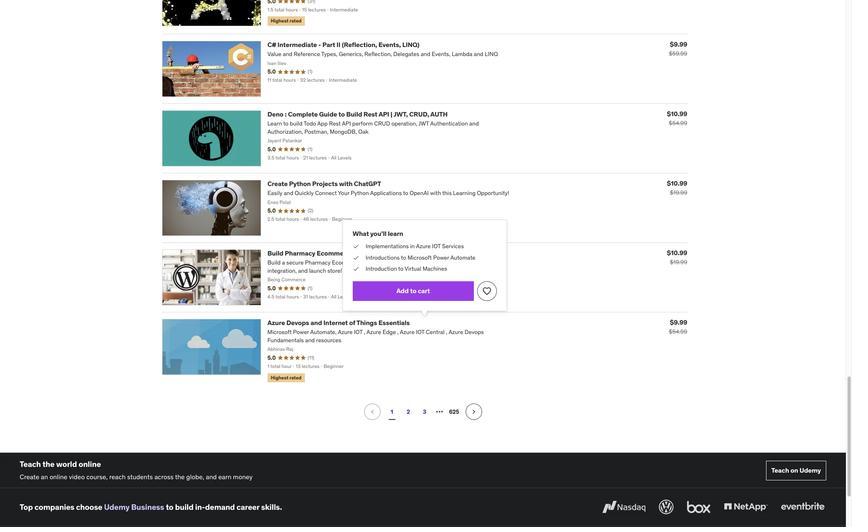 Task type: locate. For each thing, give the bounding box(es) containing it.
1 vertical spatial $10.99 $19.99
[[667, 249, 687, 266]]

business
[[131, 503, 164, 512]]

0 vertical spatial devops
[[286, 319, 309, 327]]

0 vertical spatial online
[[79, 460, 101, 469]]

1 vertical spatial xsmall image
[[353, 254, 359, 262]]

build left rest
[[346, 110, 362, 118]]

udemy right on
[[800, 467, 821, 475]]

$10.99 $19.99 for build pharmacy ecommerce website with wordpress for free
[[667, 249, 687, 266]]

3 , from the left
[[446, 329, 447, 336]]

in
[[410, 243, 415, 250]]

$19.99 for build pharmacy ecommerce website with wordpress for free
[[670, 259, 687, 266]]

globe,
[[186, 473, 204, 481]]

0 vertical spatial and
[[311, 319, 322, 327]]

azure down things
[[367, 329, 381, 336]]

total
[[270, 363, 280, 370]]

1 vertical spatial online
[[50, 473, 67, 481]]

0 vertical spatial the
[[42, 460, 55, 469]]

and left the 'earn' at left
[[206, 473, 217, 481]]

teach on udemy link
[[766, 461, 826, 481]]

1 $10.99 from the top
[[667, 110, 687, 118]]

azure down azure devops and internet of things essentials link
[[338, 329, 353, 336]]

xsmall image for introduction
[[353, 265, 359, 273]]

1 vertical spatial create
[[20, 473, 39, 481]]

intermediate
[[278, 40, 317, 49]]

$9.99
[[670, 40, 687, 48], [670, 318, 687, 327]]

iot
[[432, 243, 441, 250], [354, 329, 363, 336], [416, 329, 425, 336]]

1 vertical spatial $9.99
[[670, 318, 687, 327]]

to
[[339, 110, 345, 118], [401, 254, 406, 261], [398, 265, 403, 273], [410, 287, 416, 295], [166, 503, 173, 512]]

create left python
[[267, 180, 288, 188]]

for
[[431, 249, 440, 257]]

1 horizontal spatial the
[[175, 473, 185, 481]]

$54.99
[[669, 119, 687, 127], [669, 328, 687, 336]]

python
[[289, 180, 311, 188]]

the left globe,
[[175, 473, 185, 481]]

1 vertical spatial power
[[293, 329, 309, 336]]

1 $19.99 from the top
[[670, 189, 687, 196]]

azure down essentials at the left bottom of page
[[400, 329, 415, 336]]

udemy
[[800, 467, 821, 475], [104, 503, 130, 512]]

create left an
[[20, 473, 39, 481]]

$10.99 $54.99
[[667, 110, 687, 127]]

0 vertical spatial $9.99
[[670, 40, 687, 48]]

build
[[346, 110, 362, 118], [267, 249, 283, 257]]

3 $10.99 from the top
[[667, 249, 687, 257]]

teach inside teach the world online create an online video course, reach students across the globe, and earn money
[[20, 460, 41, 469]]

1 vertical spatial microsoft
[[267, 329, 292, 336]]

1 horizontal spatial create
[[267, 180, 288, 188]]

and up "automate,"
[[311, 319, 322, 327]]

0 horizontal spatial the
[[42, 460, 55, 469]]

rated
[[290, 375, 302, 381]]

services
[[442, 243, 464, 250]]

build pharmacy ecommerce website with wordpress for free link
[[267, 249, 458, 257]]

devops right central
[[465, 329, 484, 336]]

1 horizontal spatial microsoft
[[408, 254, 432, 261]]

0 vertical spatial create
[[267, 180, 288, 188]]

$9.99 for $9.99 $54.99
[[670, 318, 687, 327]]

an
[[41, 473, 48, 481]]

add
[[396, 287, 409, 295]]

625
[[449, 408, 459, 416]]

1 horizontal spatial with
[[381, 249, 395, 257]]

iot left free
[[432, 243, 441, 250]]

guide
[[319, 110, 337, 118]]

2 vertical spatial and
[[206, 473, 217, 481]]

1 $10.99 $19.99 from the top
[[667, 179, 687, 196]]

to left virtual
[[398, 265, 403, 273]]

2 horizontal spatial iot
[[432, 243, 441, 250]]

and
[[311, 319, 322, 327], [305, 337, 315, 344], [206, 473, 217, 481]]

$9.99 for $9.99 $59.99
[[670, 40, 687, 48]]

1 vertical spatial udemy
[[104, 503, 130, 512]]

to left cart
[[410, 287, 416, 295]]

devops up fundamentals
[[286, 319, 309, 327]]

1
[[267, 363, 269, 370], [391, 408, 393, 416]]

box image
[[685, 499, 713, 517]]

1 horizontal spatial udemy
[[800, 467, 821, 475]]

0 horizontal spatial power
[[293, 329, 309, 336]]

automate,
[[310, 329, 337, 336]]

0 horizontal spatial teach
[[20, 460, 41, 469]]

raj
[[286, 346, 293, 353]]

video
[[69, 473, 85, 481]]

0 vertical spatial build
[[346, 110, 362, 118]]

build
[[175, 503, 194, 512]]

1 horizontal spatial 1
[[391, 408, 393, 416]]

devops
[[286, 319, 309, 327], [465, 329, 484, 336]]

udemy right choose
[[104, 503, 130, 512]]

and down "automate,"
[[305, 337, 315, 344]]

with
[[339, 180, 353, 188], [381, 249, 395, 257]]

2 $19.99 from the top
[[670, 259, 687, 266]]

0 horizontal spatial online
[[50, 473, 67, 481]]

iot down of
[[354, 329, 363, 336]]

, right central
[[446, 329, 447, 336]]

highest rated
[[271, 375, 302, 381]]

microsoft up fundamentals
[[267, 329, 292, 336]]

0 horizontal spatial ,
[[364, 329, 365, 336]]

linq)
[[402, 40, 420, 49]]

power up machines
[[433, 254, 449, 261]]

eventbrite image
[[779, 499, 826, 517]]

0 horizontal spatial create
[[20, 473, 39, 481]]

1 vertical spatial 1
[[391, 408, 393, 416]]

with up the introduction
[[381, 249, 395, 257]]

wordpress
[[396, 249, 429, 257]]

$9.99 inside $9.99 $59.99
[[670, 40, 687, 48]]

1 $9.99 from the top
[[670, 40, 687, 48]]

0 vertical spatial xsmall image
[[353, 243, 359, 251]]

volkswagen image
[[657, 499, 675, 517]]

1 horizontal spatial iot
[[416, 329, 425, 336]]

teach inside teach on udemy link
[[771, 467, 789, 475]]

career
[[237, 503, 259, 512]]

1 horizontal spatial devops
[[465, 329, 484, 336]]

beginner
[[324, 363, 344, 370]]

2 xsmall image from the top
[[353, 254, 359, 262]]

0 vertical spatial $19.99
[[670, 189, 687, 196]]

to for introduction
[[398, 265, 403, 273]]

resources
[[316, 337, 341, 344]]

machines
[[423, 265, 447, 273]]

xsmall image for introductions
[[353, 254, 359, 262]]

1 vertical spatial build
[[267, 249, 283, 257]]

microsoft
[[408, 254, 432, 261], [267, 329, 292, 336]]

2 vertical spatial xsmall image
[[353, 265, 359, 273]]

with right projects
[[339, 180, 353, 188]]

$10.99 for api
[[667, 110, 687, 118]]

2
[[407, 408, 410, 416]]

xsmall image
[[353, 243, 359, 251], [353, 254, 359, 262], [353, 265, 359, 273]]

website
[[354, 249, 380, 257]]

what
[[353, 230, 369, 238]]

online right an
[[50, 473, 67, 481]]

automate
[[450, 254, 476, 261]]

projects
[[312, 180, 338, 188]]

udemy inside teach on udemy link
[[800, 467, 821, 475]]

1 total hour
[[267, 363, 292, 370]]

1 horizontal spatial online
[[79, 460, 101, 469]]

$54.99 inside "$10.99 $54.99"
[[669, 119, 687, 127]]

1 vertical spatial $19.99
[[670, 259, 687, 266]]

iot left central
[[416, 329, 425, 336]]

1 horizontal spatial teach
[[771, 467, 789, 475]]

-
[[318, 40, 321, 49]]

2 $54.99 from the top
[[669, 328, 687, 336]]

1 horizontal spatial power
[[433, 254, 449, 261]]

$10.99
[[667, 110, 687, 118], [667, 179, 687, 187], [667, 249, 687, 257]]

1 horizontal spatial ,
[[397, 329, 399, 336]]

1 left the total
[[267, 363, 269, 370]]

internet
[[323, 319, 348, 327]]

introductions to microsoft power automate
[[366, 254, 476, 261]]

rest
[[364, 110, 377, 118]]

0 vertical spatial microsoft
[[408, 254, 432, 261]]

online up course,
[[79, 460, 101, 469]]

0 vertical spatial power
[[433, 254, 449, 261]]

3 xsmall image from the top
[[353, 265, 359, 273]]

1 for 1
[[391, 408, 393, 416]]

0 horizontal spatial build
[[267, 249, 283, 257]]

0 horizontal spatial microsoft
[[267, 329, 292, 336]]

crud,
[[409, 110, 429, 118]]

0 vertical spatial with
[[339, 180, 353, 188]]

teach left on
[[771, 467, 789, 475]]

1 xsmall image from the top
[[353, 243, 359, 251]]

, down things
[[364, 329, 365, 336]]

1 $54.99 from the top
[[669, 119, 687, 127]]

you'll
[[370, 230, 387, 238]]

0 vertical spatial udemy
[[800, 467, 821, 475]]

azure right in
[[416, 243, 431, 250]]

1 vertical spatial $10.99
[[667, 179, 687, 187]]

1 vertical spatial $54.99
[[669, 328, 687, 336]]

0 vertical spatial $10.99 $19.99
[[667, 179, 687, 196]]

2 $10.99 $19.99 from the top
[[667, 249, 687, 266]]

build left "pharmacy" at the top left of the page
[[267, 249, 283, 257]]

build pharmacy ecommerce website with wordpress for free
[[267, 249, 458, 257]]

ii
[[337, 40, 340, 49]]

$19.99
[[670, 189, 687, 196], [670, 259, 687, 266]]

chatgpt
[[354, 180, 381, 188]]

$9.99 inside $9.99 $54.99
[[670, 318, 687, 327]]

the
[[42, 460, 55, 469], [175, 473, 185, 481]]

skills.
[[261, 503, 282, 512]]

2 $9.99 from the top
[[670, 318, 687, 327]]

power up fundamentals
[[293, 329, 309, 336]]

0 horizontal spatial 1
[[267, 363, 269, 370]]

microsoft down implementations in azure iot services
[[408, 254, 432, 261]]

the up an
[[42, 460, 55, 469]]

(11)
[[308, 355, 314, 361]]

across
[[154, 473, 174, 481]]

2 vertical spatial $10.99
[[667, 249, 687, 257]]

1 left 2
[[391, 408, 393, 416]]

0 vertical spatial $54.99
[[669, 119, 687, 127]]

(reflection,
[[342, 40, 377, 49]]

xsmall image for implementations
[[353, 243, 359, 251]]

0 vertical spatial 1
[[267, 363, 269, 370]]

and inside teach the world online create an online video course, reach students across the globe, and earn money
[[206, 473, 217, 481]]

c#
[[267, 40, 276, 49]]

implementations
[[366, 243, 409, 250]]

to inside button
[[410, 287, 416, 295]]

, right edge
[[397, 329, 399, 336]]

course,
[[86, 473, 108, 481]]

to up 'introduction to virtual machines'
[[401, 254, 406, 261]]

teach left the world
[[20, 460, 41, 469]]

create
[[267, 180, 288, 188], [20, 473, 39, 481]]

0 vertical spatial $10.99
[[667, 110, 687, 118]]

2 horizontal spatial ,
[[446, 329, 447, 336]]

ellipsis image
[[434, 407, 444, 417]]



Task type: vqa. For each thing, say whether or not it's contained in the screenshot.


Task type: describe. For each thing, give the bounding box(es) containing it.
central
[[426, 329, 445, 336]]

$9.99 $54.99
[[669, 318, 687, 336]]

companies
[[34, 503, 74, 512]]

:
[[285, 110, 287, 118]]

power inside azure devops and internet of things essentials microsoft power automate, azure iot , azure edge , azure iot central , azure devops fundamentals and resources abhinav raj
[[293, 329, 309, 336]]

1 for 1 total hour
[[267, 363, 269, 370]]

c# intermediate - part ii (reflection, events, linq) link
[[267, 40, 420, 49]]

1 link
[[384, 404, 400, 420]]

to left build
[[166, 503, 173, 512]]

$54.99 for $10.99
[[669, 119, 687, 127]]

fundamentals
[[267, 337, 304, 344]]

introduction
[[366, 265, 397, 273]]

teach the world online create an online video course, reach students across the globe, and earn money
[[20, 460, 253, 481]]

azure right central
[[449, 329, 463, 336]]

teach on udemy
[[771, 467, 821, 475]]

api
[[379, 110, 389, 118]]

1 vertical spatial the
[[175, 473, 185, 481]]

microsoft inside azure devops and internet of things essentials microsoft power automate, azure iot , azure edge , azure iot central , azure devops fundamentals and resources abhinav raj
[[267, 329, 292, 336]]

choose
[[76, 503, 102, 512]]

13
[[296, 363, 301, 370]]

teach for the
[[20, 460, 41, 469]]

$19.99 for create python projects with chatgpt
[[670, 189, 687, 196]]

$9.99 $59.99
[[669, 40, 687, 57]]

deno : complete guide to build rest api | jwt, crud, auth link
[[267, 110, 448, 118]]

azure up fundamentals
[[267, 319, 285, 327]]

$10.99 for free
[[667, 249, 687, 257]]

netapp image
[[722, 499, 769, 517]]

3
[[423, 408, 426, 416]]

what you'll learn
[[353, 230, 403, 238]]

add to cart
[[396, 287, 430, 295]]

add to cart button
[[353, 282, 474, 301]]

0 horizontal spatial iot
[[354, 329, 363, 336]]

to for introductions
[[401, 254, 406, 261]]

3 link
[[416, 404, 433, 420]]

students
[[127, 473, 153, 481]]

2 $10.99 from the top
[[667, 179, 687, 187]]

1 vertical spatial and
[[305, 337, 315, 344]]

$54.99 for $9.99
[[669, 328, 687, 336]]

$59.99
[[669, 50, 687, 57]]

to right guide
[[339, 110, 345, 118]]

reach
[[109, 473, 126, 481]]

1 horizontal spatial build
[[346, 110, 362, 118]]

udemy business link
[[104, 503, 164, 512]]

azure devops and internet of things essentials microsoft power automate, azure iot , azure edge , azure iot central , azure devops fundamentals and resources abhinav raj
[[267, 319, 484, 353]]

top
[[20, 503, 33, 512]]

edge
[[383, 329, 396, 336]]

1 vertical spatial with
[[381, 249, 395, 257]]

introductions
[[366, 254, 400, 261]]

introduction to virtual machines
[[366, 265, 447, 273]]

jwt,
[[394, 110, 408, 118]]

events,
[[379, 40, 401, 49]]

|
[[391, 110, 393, 118]]

13 lectures
[[296, 363, 319, 370]]

top companies choose udemy business to build in-demand career skills.
[[20, 503, 282, 512]]

teach for on
[[771, 467, 789, 475]]

create inside teach the world online create an online video course, reach students across the globe, and earn money
[[20, 473, 39, 481]]

create python projects with chatgpt
[[267, 180, 381, 188]]

1 vertical spatial devops
[[465, 329, 484, 336]]

demand
[[205, 503, 235, 512]]

create python projects with chatgpt link
[[267, 180, 381, 188]]

part
[[322, 40, 335, 49]]

complete
[[288, 110, 318, 118]]

of
[[349, 319, 355, 327]]

pharmacy
[[285, 249, 315, 257]]

11 reviews element
[[308, 355, 314, 362]]

wishlist image
[[482, 286, 492, 296]]

0 horizontal spatial devops
[[286, 319, 309, 327]]

essentials
[[379, 319, 410, 327]]

virtual
[[405, 265, 421, 273]]

abhinav
[[267, 346, 285, 353]]

things
[[357, 319, 377, 327]]

on
[[791, 467, 798, 475]]

c# intermediate - part ii (reflection, events, linq)
[[267, 40, 420, 49]]

0 horizontal spatial udemy
[[104, 503, 130, 512]]

lectures
[[302, 363, 319, 370]]

world
[[56, 460, 77, 469]]

ecommerce
[[317, 249, 353, 257]]

money
[[233, 473, 253, 481]]

1 , from the left
[[364, 329, 365, 336]]

2 , from the left
[[397, 329, 399, 336]]

highest
[[271, 375, 288, 381]]

2 link
[[400, 404, 416, 420]]

5.0
[[267, 354, 276, 362]]

0 horizontal spatial with
[[339, 180, 353, 188]]

earn
[[218, 473, 231, 481]]

learn
[[388, 230, 403, 238]]

previous page image
[[368, 408, 376, 416]]

to for add
[[410, 287, 416, 295]]

hour
[[282, 363, 292, 370]]

next page image
[[470, 408, 478, 416]]

implementations in azure iot services
[[366, 243, 464, 250]]

azure devops and internet of things essentials link
[[267, 319, 410, 327]]

nasdaq image
[[600, 499, 648, 517]]

free
[[442, 249, 458, 257]]

$10.99 $19.99 for create python projects with chatgpt
[[667, 179, 687, 196]]

in-
[[195, 503, 205, 512]]

cart
[[418, 287, 430, 295]]



